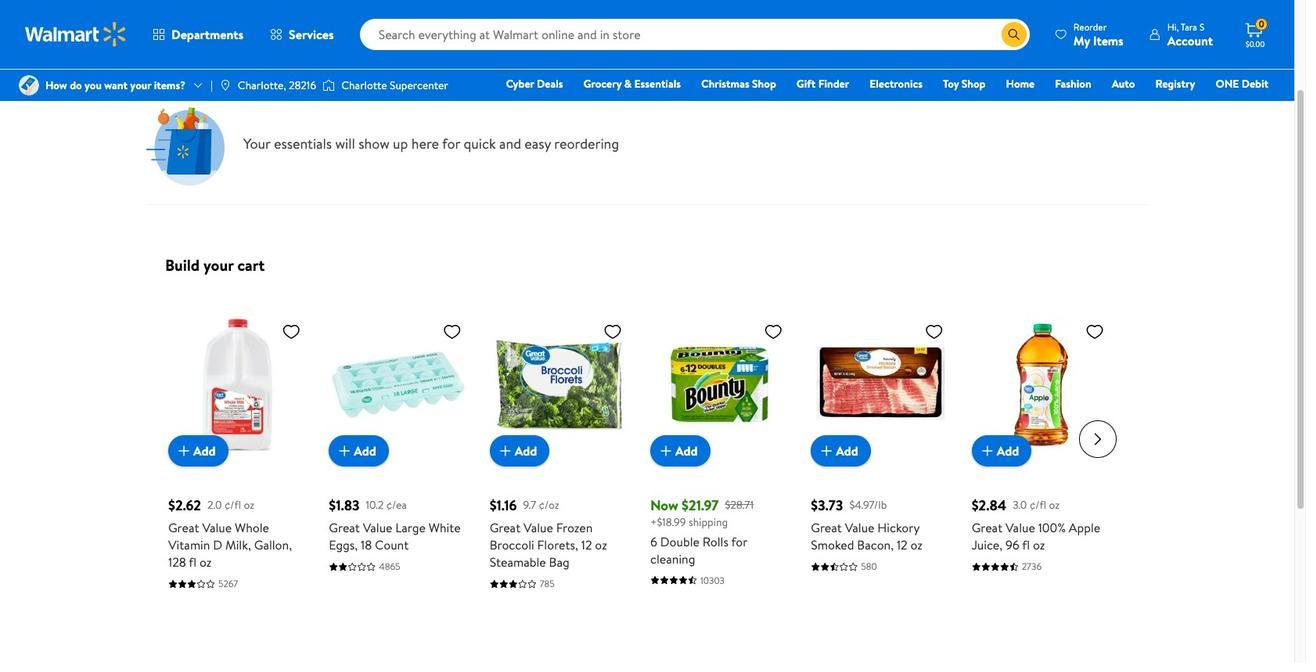 Task type: vqa. For each thing, say whether or not it's contained in the screenshot.
Fashion
yes



Task type: locate. For each thing, give the bounding box(es) containing it.
bag
[[549, 554, 570, 571]]

12
[[582, 537, 592, 554], [897, 537, 908, 554]]

charlotte
[[342, 77, 387, 93]]

grocery & essentials
[[584, 76, 681, 92]]

2 add button from the left
[[329, 436, 389, 467]]

product group containing $1.83
[[329, 284, 468, 591]]

 image
[[323, 78, 335, 93], [219, 79, 232, 92]]

value down 10.2
[[363, 519, 393, 537]]

great value 100% apple juice, 96 fl oz image
[[972, 316, 1111, 454]]

great inside $1.83 10.2 ¢/ea great value large white eggs, 18 count
[[329, 519, 360, 537]]

add up 3.0
[[997, 442, 1020, 460]]

reorder inside reorder my items
[[1074, 20, 1107, 33]]

4 product group from the left
[[651, 284, 790, 591]]

large
[[396, 519, 426, 537]]

great inside $3.73 $4.97/lb great value hickory smoked bacon, 12 oz
[[811, 519, 842, 537]]

0 vertical spatial for
[[442, 134, 461, 153]]

oz
[[244, 497, 255, 513], [1050, 497, 1060, 513], [595, 537, 607, 554], [911, 537, 923, 554], [1034, 537, 1046, 554], [200, 554, 212, 571]]

1 horizontal spatial add to cart image
[[657, 442, 676, 461]]

add for $2.62
[[193, 442, 216, 460]]

add to cart image up the now
[[657, 442, 676, 461]]

bacon,
[[858, 537, 894, 554]]

great down $1.16
[[490, 519, 521, 537]]

add to cart image up $1.83 at the bottom of page
[[335, 442, 354, 461]]

¢/fl right 3.0
[[1030, 497, 1047, 513]]

0 vertical spatial reorder
[[1074, 20, 1107, 33]]

add to favorites list, great value hickory smoked bacon, 12 oz image
[[925, 322, 944, 341]]

1 add to cart image from the left
[[496, 442, 515, 461]]

fl right 96
[[1023, 537, 1031, 554]]

account
[[1168, 32, 1214, 49]]

1 horizontal spatial ¢/fl
[[1030, 497, 1047, 513]]

 image right 28216
[[323, 78, 335, 93]]

value inside $1.83 10.2 ¢/ea great value large white eggs, 18 count
[[363, 519, 393, 537]]

fl inside $2.84 3.0 ¢/fl oz great value 100% apple juice, 96 fl oz
[[1023, 537, 1031, 554]]

1 add from the left
[[193, 442, 216, 460]]

add button up 9.7
[[490, 436, 550, 467]]

6 product group from the left
[[972, 284, 1111, 591]]

add button up $3.73
[[811, 436, 871, 467]]

add button up the $2.84 on the right bottom
[[972, 436, 1032, 467]]

now
[[651, 496, 679, 515]]

¢/fl inside $2.62 2.0 ¢/fl oz great value whole vitamin d milk, gallon, 128 fl oz
[[225, 497, 241, 513]]

4 value from the left
[[845, 519, 875, 537]]

5267
[[218, 577, 238, 591]]

product group containing $3.73
[[811, 284, 950, 591]]

add up 2.0
[[193, 442, 216, 460]]

whole
[[235, 519, 269, 537]]

your
[[130, 77, 151, 93], [204, 254, 234, 276]]

3 add to cart image from the left
[[818, 442, 836, 461]]

shop
[[752, 76, 777, 92], [962, 76, 986, 92]]

add to cart image up $1.16
[[496, 442, 515, 461]]

¢/fl right 2.0
[[225, 497, 241, 513]]

great down $3.73
[[811, 519, 842, 537]]

1 product group from the left
[[168, 284, 307, 591]]

one debit link
[[1209, 75, 1276, 92]]

milk,
[[225, 537, 251, 554]]

5 add from the left
[[836, 442, 859, 460]]

$28.71
[[726, 497, 754, 513]]

reorder for reorder
[[159, 40, 198, 56]]

0 horizontal spatial reorder
[[159, 40, 198, 56]]

0 horizontal spatial shop
[[752, 76, 777, 92]]

value down 9.7
[[524, 519, 553, 537]]

one
[[1216, 76, 1240, 92]]

96
[[1006, 537, 1020, 554]]

0 horizontal spatial for
[[442, 134, 461, 153]]

auto link
[[1105, 75, 1143, 92]]

12 right bacon,
[[897, 537, 908, 554]]

oz up whole
[[244, 497, 255, 513]]

6 add button from the left
[[972, 436, 1032, 467]]

add button for $3.73
[[811, 436, 871, 467]]

how do you want your items?
[[45, 77, 186, 93]]

1 horizontal spatial fl
[[1023, 537, 1031, 554]]

add to cart image
[[175, 442, 193, 461], [335, 442, 354, 461], [818, 442, 836, 461], [978, 442, 997, 461]]

1 ¢/fl from the left
[[225, 497, 241, 513]]

2 value from the left
[[363, 519, 393, 537]]

one debit walmart+
[[1216, 76, 1269, 114]]

¢/fl for $2.84
[[1030, 497, 1047, 513]]

 image for charlotte, 28216
[[219, 79, 232, 92]]

my
[[1074, 32, 1091, 49]]

s
[[1200, 20, 1205, 33]]

1 add button from the left
[[168, 436, 228, 467]]

1 add to cart image from the left
[[175, 442, 193, 461]]

oz inside $3.73 $4.97/lb great value hickory smoked bacon, 12 oz
[[911, 537, 923, 554]]

registries
[[269, 40, 315, 56]]

here
[[412, 134, 439, 153]]

great inside $1.16 9.7 ¢/oz great value frozen broccoli florets, 12 oz steamable bag
[[490, 519, 521, 537]]

add up 10.2
[[354, 442, 377, 460]]

value down 2.0
[[202, 519, 232, 537]]

 image
[[19, 75, 39, 96]]

¢/fl for $2.62
[[225, 497, 241, 513]]

2 add to cart image from the left
[[657, 442, 676, 461]]

1 vertical spatial your
[[204, 254, 234, 276]]

0 horizontal spatial  image
[[219, 79, 232, 92]]

show
[[359, 134, 390, 153]]

3 great from the left
[[490, 519, 521, 537]]

1 value from the left
[[202, 519, 232, 537]]

1 horizontal spatial 12
[[897, 537, 908, 554]]

oz up "100%"
[[1050, 497, 1060, 513]]

gift finder
[[797, 76, 850, 92]]

services
[[289, 26, 334, 43]]

1 great from the left
[[168, 519, 199, 537]]

add to cart image up $3.73
[[818, 442, 836, 461]]

shop right christmas
[[752, 76, 777, 92]]

for right here
[[442, 134, 461, 153]]

3 add button from the left
[[490, 436, 550, 467]]

add to cart image for $2.62
[[175, 442, 193, 461]]

add for $1.83
[[354, 442, 377, 460]]

d
[[213, 537, 222, 554]]

 image for charlotte supercenter
[[323, 78, 335, 93]]

value inside $2.84 3.0 ¢/fl oz great value 100% apple juice, 96 fl oz
[[1006, 519, 1036, 537]]

how
[[45, 77, 67, 93]]

1 horizontal spatial reorder
[[1074, 20, 1107, 33]]

oz up 2736 on the right bottom
[[1034, 537, 1046, 554]]

for right rolls
[[732, 533, 748, 550]]

hi, tara s account
[[1168, 20, 1214, 49]]

great down the $2.84 on the right bottom
[[972, 519, 1003, 537]]

quick
[[464, 134, 496, 153]]

cart
[[237, 254, 265, 276]]

value down 3.0
[[1006, 519, 1036, 537]]

2 product group from the left
[[329, 284, 468, 591]]

add to cart image for $2.84
[[978, 442, 997, 461]]

product group
[[168, 284, 307, 591], [329, 284, 468, 591], [490, 284, 629, 591], [651, 284, 790, 591], [811, 284, 950, 591], [972, 284, 1111, 591]]

great down $2.62
[[168, 519, 199, 537]]

1 horizontal spatial for
[[732, 533, 748, 550]]

12 right florets,
[[582, 537, 592, 554]]

add
[[193, 442, 216, 460], [354, 442, 377, 460], [515, 442, 537, 460], [676, 442, 698, 460], [836, 442, 859, 460], [997, 442, 1020, 460]]

0 horizontal spatial your
[[130, 77, 151, 93]]

fl right 128
[[189, 554, 197, 571]]

1 horizontal spatial your
[[204, 254, 234, 276]]

reorder my items
[[1074, 20, 1124, 49]]

frozen
[[556, 519, 593, 537]]

add button for $1.83
[[329, 436, 389, 467]]

product group containing $1.16
[[490, 284, 629, 591]]

4 great from the left
[[811, 519, 842, 537]]

&
[[625, 76, 632, 92]]

2 add to cart image from the left
[[335, 442, 354, 461]]

add up 9.7
[[515, 442, 537, 460]]

charlotte,
[[238, 77, 286, 93]]

+$18.99
[[651, 515, 686, 530]]

785
[[540, 577, 555, 591]]

oz right frozen
[[595, 537, 607, 554]]

2 shop from the left
[[962, 76, 986, 92]]

4 add from the left
[[676, 442, 698, 460]]

1 horizontal spatial  image
[[323, 78, 335, 93]]

0 horizontal spatial fl
[[189, 554, 197, 571]]

5 value from the left
[[1006, 519, 1036, 537]]

$2.62
[[168, 496, 201, 515]]

great
[[168, 519, 199, 537], [329, 519, 360, 537], [490, 519, 521, 537], [811, 519, 842, 537], [972, 519, 1003, 537]]

shop inside "link"
[[752, 76, 777, 92]]

3.0
[[1013, 497, 1028, 513]]

5 add button from the left
[[811, 436, 871, 467]]

reorder up the items?
[[159, 40, 198, 56]]

fl inside $2.62 2.0 ¢/fl oz great value whole vitamin d milk, gallon, 128 fl oz
[[189, 554, 197, 571]]

add to cart image up the $2.84 on the right bottom
[[978, 442, 997, 461]]

$1.16 9.7 ¢/oz great value frozen broccoli florets, 12 oz steamable bag
[[490, 496, 607, 571]]

1 12 from the left
[[582, 537, 592, 554]]

1 vertical spatial for
[[732, 533, 748, 550]]

0 horizontal spatial add to cart image
[[496, 442, 515, 461]]

your left cart
[[204, 254, 234, 276]]

1 shop from the left
[[752, 76, 777, 92]]

¢/fl inside $2.84 3.0 ¢/fl oz great value 100% apple juice, 96 fl oz
[[1030, 497, 1047, 513]]

departments
[[171, 26, 244, 43]]

2 add from the left
[[354, 442, 377, 460]]

10303
[[701, 574, 725, 587]]

great down $1.83 at the bottom of page
[[329, 519, 360, 537]]

your right want
[[130, 77, 151, 93]]

2 ¢/fl from the left
[[1030, 497, 1047, 513]]

value
[[202, 519, 232, 537], [363, 519, 393, 537], [524, 519, 553, 537], [845, 519, 875, 537], [1006, 519, 1036, 537]]

charlotte supercenter
[[342, 77, 448, 93]]

4865
[[379, 560, 401, 573]]

add to cart image for $1.83
[[335, 442, 354, 461]]

add to cart image
[[496, 442, 515, 461], [657, 442, 676, 461]]

finder
[[819, 76, 850, 92]]

|
[[211, 77, 213, 93]]

great value hickory smoked bacon, 12 oz image
[[811, 316, 950, 454]]

2 great from the left
[[329, 519, 360, 537]]

oz right bacon,
[[911, 537, 923, 554]]

oz left d
[[200, 554, 212, 571]]

$0.00
[[1246, 38, 1266, 49]]

value inside $2.62 2.0 ¢/fl oz great value whole vitamin d milk, gallon, 128 fl oz
[[202, 519, 232, 537]]

auto
[[1112, 76, 1136, 92]]

6 add from the left
[[997, 442, 1020, 460]]

add button up $2.62
[[168, 436, 228, 467]]

 image right |
[[219, 79, 232, 92]]

product group containing $2.84
[[972, 284, 1111, 591]]

reorder
[[1074, 20, 1107, 33], [159, 40, 198, 56]]

value inside $1.16 9.7 ¢/oz great value frozen broccoli florets, 12 oz steamable bag
[[524, 519, 553, 537]]

sign out image
[[146, 107, 225, 186]]

5 great from the left
[[972, 519, 1003, 537]]

christmas shop link
[[695, 75, 784, 92]]

add up $21.97 on the bottom
[[676, 442, 698, 460]]

add to cart image up $2.62
[[175, 442, 193, 461]]

add button up 10.2
[[329, 436, 389, 467]]

1 vertical spatial reorder
[[159, 40, 198, 56]]

add button for $1.16
[[490, 436, 550, 467]]

gift finder link
[[790, 75, 857, 92]]

easy
[[525, 134, 551, 153]]

3 product group from the left
[[490, 284, 629, 591]]

shop for christmas shop
[[752, 76, 777, 92]]

12 inside $3.73 $4.97/lb great value hickory smoked bacon, 12 oz
[[897, 537, 908, 554]]

1 horizontal spatial shop
[[962, 76, 986, 92]]

shop right "toy"
[[962, 76, 986, 92]]

for
[[442, 134, 461, 153], [732, 533, 748, 550]]

2 12 from the left
[[897, 537, 908, 554]]

0 horizontal spatial 12
[[582, 537, 592, 554]]

3 add from the left
[[515, 442, 537, 460]]

add up $4.97/lb
[[836, 442, 859, 460]]

grocery
[[584, 76, 622, 92]]

reorder inside 'link'
[[159, 40, 198, 56]]

0 horizontal spatial ¢/fl
[[225, 497, 241, 513]]

eggs,
[[329, 537, 358, 554]]

add to favorites list, great value large white eggs, 18 count image
[[443, 322, 462, 341]]

add button up the now
[[651, 436, 711, 467]]

add to cart image for 6 double rolls for cleaning image
[[657, 442, 676, 461]]

value down $4.97/lb
[[845, 519, 875, 537]]

3 value from the left
[[524, 519, 553, 537]]

4 add to cart image from the left
[[978, 442, 997, 461]]

18
[[361, 537, 372, 554]]

5 product group from the left
[[811, 284, 950, 591]]

cyber deals link
[[499, 75, 570, 92]]

Search search field
[[360, 19, 1030, 50]]

your
[[244, 134, 271, 153]]

reorder up fashion
[[1074, 20, 1107, 33]]



Task type: describe. For each thing, give the bounding box(es) containing it.
shop for toy shop
[[962, 76, 986, 92]]

add to favorites list, 6 double rolls for cleaning image
[[764, 322, 783, 341]]

$1.83
[[329, 496, 360, 515]]

great value large white eggs, 18 count image
[[329, 316, 468, 454]]

search icon image
[[1008, 28, 1021, 41]]

add button for $2.84
[[972, 436, 1032, 467]]

cyber
[[506, 76, 535, 92]]

$2.62 2.0 ¢/fl oz great value whole vitamin d milk, gallon, 128 fl oz
[[168, 496, 292, 571]]

add to favorites list, great value whole vitamin d milk, gallon, 128 fl oz image
[[282, 322, 301, 341]]

cleaning
[[651, 550, 696, 568]]

reorder for reorder my items
[[1074, 20, 1107, 33]]

supercenter
[[390, 77, 448, 93]]

$2.84 3.0 ¢/fl oz great value 100% apple juice, 96 fl oz
[[972, 496, 1101, 554]]

10.2
[[366, 497, 384, 513]]

christmas shop
[[702, 76, 777, 92]]

add to cart image for $3.73
[[818, 442, 836, 461]]

$1.16
[[490, 496, 517, 515]]

toy
[[944, 76, 960, 92]]

charlotte, 28216
[[238, 77, 316, 93]]

0
[[1259, 17, 1265, 31]]

$3.73 $4.97/lb great value hickory smoked bacon, 12 oz
[[811, 496, 923, 554]]

now $21.97 $28.71 +$18.99 shipping 6 double rolls for cleaning
[[651, 496, 754, 568]]

registry
[[1156, 76, 1196, 92]]

reordering
[[555, 134, 619, 153]]

0 $0.00
[[1246, 17, 1266, 49]]

vitamin
[[168, 537, 210, 554]]

walmart+ link
[[1215, 97, 1276, 114]]

toy shop link
[[937, 75, 993, 92]]

lists
[[223, 40, 244, 56]]

smoked
[[811, 537, 855, 554]]

debit
[[1242, 76, 1269, 92]]

electronics
[[870, 76, 923, 92]]

add for $3.73
[[836, 442, 859, 460]]

gallon,
[[254, 537, 292, 554]]

add to favorites list, great value frozen broccoli florets, 12 oz steamable bag image
[[604, 322, 622, 341]]

great value whole vitamin d milk, gallon, 128 fl oz image
[[168, 316, 307, 454]]

add for $2.84
[[997, 442, 1020, 460]]

build
[[165, 254, 200, 276]]

items?
[[154, 77, 186, 93]]

and
[[500, 134, 521, 153]]

¢/oz
[[539, 497, 559, 513]]

departments button
[[139, 16, 257, 53]]

broccoli
[[490, 537, 535, 554]]

will
[[335, 134, 355, 153]]

$3.73
[[811, 496, 844, 515]]

6 double rolls for cleaning image
[[651, 316, 790, 454]]

great inside $2.84 3.0 ¢/fl oz great value 100% apple juice, 96 fl oz
[[972, 519, 1003, 537]]

steamable
[[490, 554, 546, 571]]

rolls
[[703, 533, 729, 550]]

$2.84
[[972, 496, 1007, 515]]

toy shop
[[944, 76, 986, 92]]

Walmart Site-Wide search field
[[360, 19, 1030, 50]]

4 add button from the left
[[651, 436, 711, 467]]

$1.83 10.2 ¢/ea great value large white eggs, 18 count
[[329, 496, 461, 554]]

product group containing now $21.97
[[651, 284, 790, 591]]

6
[[651, 533, 658, 550]]

essentials
[[274, 134, 332, 153]]

value inside $3.73 $4.97/lb great value hickory smoked bacon, 12 oz
[[845, 519, 875, 537]]

9.7
[[523, 497, 536, 513]]

28216
[[289, 77, 316, 93]]

services button
[[257, 16, 347, 53]]

grocery & essentials link
[[577, 75, 688, 92]]

add to cart image for great value frozen broccoli florets, 12 oz steamable bag image
[[496, 442, 515, 461]]

white
[[429, 519, 461, 537]]

registry link
[[1149, 75, 1203, 92]]

$4.97/lb
[[850, 497, 887, 513]]

2.0
[[207, 497, 222, 513]]

your essentials will show up here for quick and easy reordering
[[244, 134, 619, 153]]

christmas
[[702, 76, 750, 92]]

0 vertical spatial your
[[130, 77, 151, 93]]

reorder link
[[146, 29, 210, 67]]

add for $1.16
[[515, 442, 537, 460]]

580
[[862, 560, 878, 573]]

great value frozen broccoli florets, 12 oz steamable bag image
[[490, 316, 629, 454]]

128
[[168, 554, 186, 571]]

deals
[[537, 76, 563, 92]]

registries link
[[256, 29, 328, 67]]

florets,
[[538, 537, 579, 554]]

do
[[70, 77, 82, 93]]

add button for $2.62
[[168, 436, 228, 467]]

walmart image
[[25, 22, 127, 47]]

hi,
[[1168, 20, 1179, 33]]

great inside $2.62 2.0 ¢/fl oz great value whole vitamin d milk, gallon, 128 fl oz
[[168, 519, 199, 537]]

100%
[[1039, 519, 1066, 537]]

apple
[[1069, 519, 1101, 537]]

home link
[[1000, 75, 1042, 92]]

up
[[393, 134, 408, 153]]

count
[[375, 537, 409, 554]]

fashion link
[[1049, 75, 1099, 92]]

lists link
[[210, 29, 256, 67]]

oz inside $1.16 9.7 ¢/oz great value frozen broccoli florets, 12 oz steamable bag
[[595, 537, 607, 554]]

product group containing $2.62
[[168, 284, 307, 591]]

next slide for product carousel list image
[[1080, 420, 1117, 458]]

double
[[661, 533, 700, 550]]

for inside 'now $21.97 $28.71 +$18.99 shipping 6 double rolls for cleaning'
[[732, 533, 748, 550]]

add to favorites list, great value 100% apple juice, 96 fl oz image
[[1086, 322, 1105, 341]]

walmart+
[[1223, 98, 1269, 114]]

12 inside $1.16 9.7 ¢/oz great value frozen broccoli florets, 12 oz steamable bag
[[582, 537, 592, 554]]

build your cart
[[165, 254, 265, 276]]



